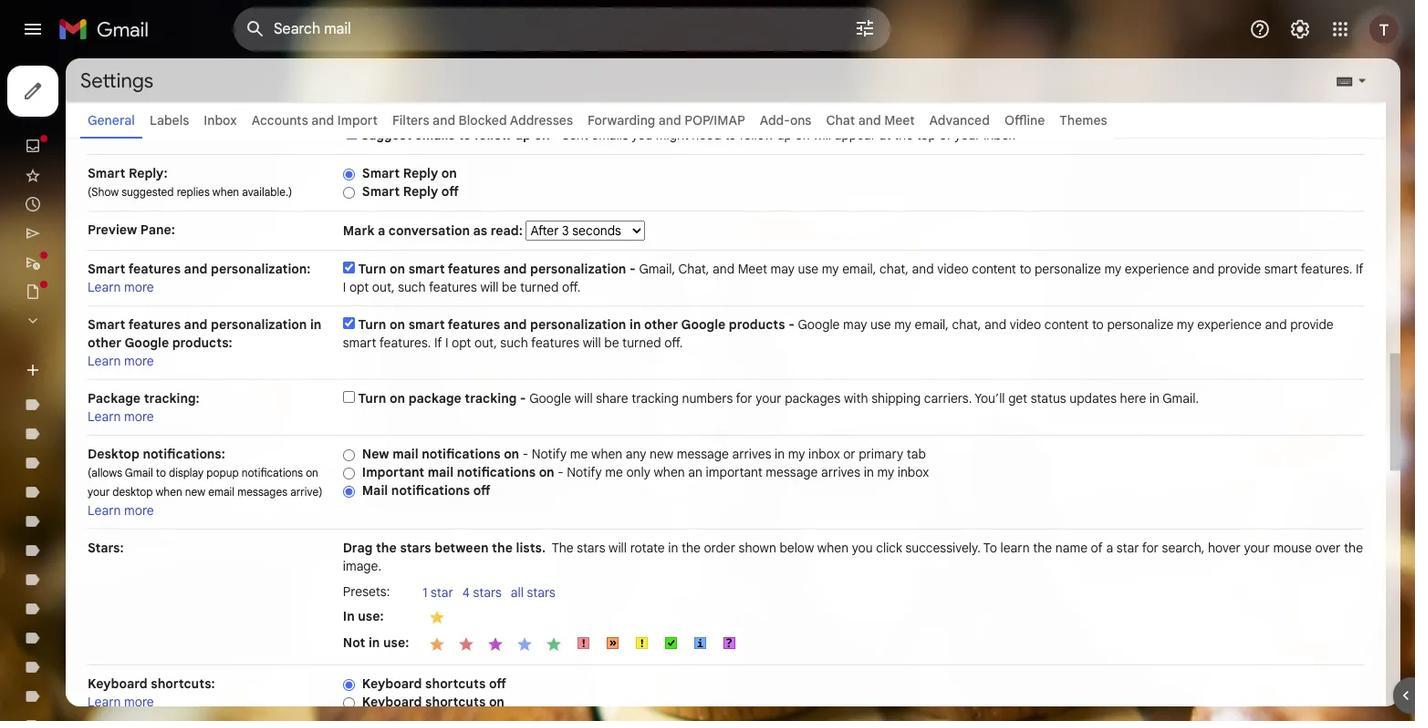 Task type: vqa. For each thing, say whether or not it's contained in the screenshot.
preview pane:
yes



Task type: describe. For each thing, give the bounding box(es) containing it.
messages
[[237, 486, 288, 499]]

other inside smart features and personalization in other google products: learn more
[[88, 335, 122, 351]]

accounts and import
[[252, 112, 378, 129]]

shortcuts for on
[[425, 694, 486, 711]]

5 learn more link from the top
[[88, 503, 154, 519]]

off. inside the google may use my email, chat, and video content to personalize my experience and provide smart features. if i opt out, such features will be turned off.
[[665, 335, 683, 351]]

learn more link for smart features and personalization in other google products: learn more
[[88, 353, 154, 370]]

shown
[[739, 540, 776, 557]]

important
[[706, 465, 763, 481]]

addresses
[[510, 112, 573, 129]]

more inside smart features and personalization in other google products: learn more
[[124, 353, 154, 370]]

the right at on the top right
[[894, 127, 914, 143]]

when left any
[[591, 446, 623, 463]]

1 horizontal spatial inbox
[[898, 465, 929, 481]]

meet inside gmail, chat, and meet may use my email, chat, and video content to personalize my experience and provide smart features. if i opt out, such features will be turned off.
[[738, 261, 767, 277]]

google left share on the bottom left of the page
[[529, 391, 571, 407]]

and inside the smart features and personalization: learn more
[[184, 261, 208, 277]]

forwarding and pop/imap
[[588, 112, 745, 129]]

when inside the stars will rotate in the order shown below when you click successively. to learn the name of a star for search, hover your mouse over the image.
[[818, 540, 849, 557]]

settings
[[80, 68, 153, 93]]

will right ons
[[813, 127, 832, 143]]

updates
[[1070, 391, 1117, 407]]

gmail
[[125, 466, 153, 480]]

add-ons
[[760, 112, 812, 129]]

more inside the smart features and personalization: learn more
[[124, 279, 154, 296]]

as
[[473, 223, 488, 239]]

inbox
[[204, 112, 237, 129]]

learn more link for keyboard shortcuts: learn more
[[88, 694, 154, 711]]

sent
[[562, 127, 588, 143]]

accounts and import link
[[252, 112, 378, 129]]

0 vertical spatial meet
[[884, 112, 915, 129]]

smart for smart reply on
[[362, 165, 400, 182]]

all
[[511, 585, 524, 601]]

learn inside desktop notifications: (allows gmail to display popup notifications on your desktop when new email messages arrive) learn more
[[88, 503, 121, 519]]

learn more
[[88, 124, 154, 141]]

desktop
[[113, 486, 153, 499]]

not
[[343, 635, 365, 651]]

ons
[[790, 112, 812, 129]]

off for mail notifications off
[[473, 483, 491, 499]]

mark
[[343, 223, 375, 239]]

when inside desktop notifications: (allows gmail to display popup notifications on your desktop when new email messages arrive) learn more
[[156, 486, 182, 499]]

google inside the google may use my email, chat, and video content to personalize my experience and provide smart features. if i opt out, such features will be turned off.
[[798, 317, 840, 333]]

suggest emails to follow up on - sent emails you might need to follow up on will appear at the top of your inbox
[[361, 127, 1015, 143]]

stars right "all"
[[527, 585, 556, 601]]

products
[[729, 317, 785, 333]]

1 star link
[[423, 585, 462, 603]]

more inside keyboard shortcuts: learn more
[[124, 694, 154, 711]]

products:
[[172, 335, 232, 351]]

carriers.
[[924, 391, 972, 407]]

1 learn from the top
[[88, 124, 121, 141]]

opt inside the google may use my email, chat, and video content to personalize my experience and provide smart features. if i opt out, such features will be turned off.
[[452, 335, 471, 351]]

turn for turn on smart features and personalization in other google products -
[[358, 317, 386, 333]]

over
[[1315, 540, 1341, 557]]

1 tracking from the left
[[465, 391, 517, 407]]

hover
[[1208, 540, 1241, 557]]

package
[[409, 391, 462, 407]]

reply for on
[[403, 165, 438, 182]]

smart for smart reply: (show suggested replies when available.)
[[88, 165, 125, 182]]

here
[[1120, 391, 1146, 407]]

will inside the stars will rotate in the order shown below when you click successively. to learn the name of a star for search, hover your mouse over the image.
[[609, 540, 627, 557]]

to
[[984, 540, 997, 557]]

google left products
[[681, 317, 726, 333]]

smart reply off
[[362, 183, 459, 200]]

click
[[876, 540, 903, 557]]

out, inside the google may use my email, chat, and video content to personalize my experience and provide smart features. if i opt out, such features will be turned off.
[[475, 335, 497, 351]]

the right drag
[[376, 540, 397, 557]]

reply for off
[[403, 183, 438, 200]]

smart reply on
[[362, 165, 457, 182]]

gmail.
[[1163, 391, 1199, 407]]

appear
[[835, 127, 876, 143]]

(allows
[[88, 466, 122, 480]]

1 star 4 stars all stars
[[423, 585, 556, 601]]

notifications:
[[143, 446, 225, 463]]

2 follow from the left
[[740, 127, 774, 143]]

1 horizontal spatial message
[[766, 465, 818, 481]]

if inside the google may use my email, chat, and video content to personalize my experience and provide smart features. if i opt out, such features will be turned off.
[[434, 335, 442, 351]]

turn on smart features and personalization in other google products -
[[358, 317, 798, 333]]

keyboard shortcuts: learn more
[[88, 676, 215, 711]]

0 horizontal spatial you
[[632, 127, 653, 143]]

for inside the stars will rotate in the order shown below when you click successively. to learn the name of a star for search, hover your mouse over the image.
[[1142, 540, 1159, 557]]

shortcuts for off
[[425, 676, 486, 693]]

email, inside gmail, chat, and meet may use my email, chat, and video content to personalize my experience and provide smart features. if i opt out, such features will be turned off.
[[842, 261, 877, 277]]

to inside desktop notifications: (allows gmail to display popup notifications on your desktop when new email messages arrive) learn more
[[156, 466, 166, 480]]

top
[[917, 127, 936, 143]]

in down turn on package tracking - google will share tracking numbers for your packages with shipping carriers. you'll get status updates here in gmail.
[[775, 446, 785, 463]]

stars inside the stars will rotate in the order shown below when you click successively. to learn the name of a star for search, hover your mouse over the image.
[[577, 540, 605, 557]]

advanced link
[[930, 112, 990, 129]]

in down primary
[[864, 465, 874, 481]]

new mail notifications on - notify me when any new message arrives in my inbox or primary tab
[[362, 446, 926, 463]]

be inside the google may use my email, chat, and video content to personalize my experience and provide smart features. if i opt out, such features will be turned off.
[[604, 335, 619, 351]]

1 more from the top
[[124, 124, 154, 141]]

1 emails from the left
[[415, 127, 455, 143]]

1 learn more link from the top
[[88, 124, 154, 141]]

email, inside the google may use my email, chat, and video content to personalize my experience and provide smart features. if i opt out, such features will be turned off.
[[915, 317, 949, 333]]

preview
[[88, 222, 137, 238]]

turned inside the google may use my email, chat, and video content to personalize my experience and provide smart features. if i opt out, such features will be turned off.
[[622, 335, 661, 351]]

in right not in the left of the page
[[369, 635, 380, 651]]

order
[[704, 540, 736, 557]]

the right over at the bottom
[[1344, 540, 1363, 557]]

presets:
[[343, 584, 390, 600]]

2 emails from the left
[[592, 127, 629, 143]]

Keyboard shortcuts off radio
[[343, 679, 355, 692]]

to inside gmail, chat, and meet may use my email, chat, and video content to personalize my experience and provide smart features. if i opt out, such features will be turned off.
[[1020, 261, 1032, 277]]

or
[[843, 446, 856, 463]]

accounts
[[252, 112, 308, 129]]

forwarding and pop/imap link
[[588, 112, 745, 129]]

1 vertical spatial inbox
[[809, 446, 840, 463]]

themes
[[1060, 112, 1108, 129]]

offline link
[[1005, 112, 1045, 129]]

personalization:
[[211, 261, 311, 277]]

package
[[88, 391, 141, 407]]

personalization for turn on smart features and personalization in other google products -
[[530, 317, 626, 333]]

keyboard for keyboard shortcuts off
[[362, 676, 422, 693]]

mail
[[362, 483, 388, 499]]

important mail notifications on - notify me only when an important message arrives in my inbox
[[362, 465, 929, 481]]

tab
[[907, 446, 926, 463]]

arrive)
[[290, 486, 323, 499]]

successively.
[[906, 540, 981, 557]]

0 vertical spatial other
[[644, 317, 678, 333]]

desktop notifications: (allows gmail to display popup notifications on your desktop when new email messages arrive) learn more
[[88, 446, 323, 519]]

smart reply: (show suggested replies when available.)
[[88, 165, 292, 199]]

Smart Reply on radio
[[343, 168, 355, 181]]

out, inside gmail, chat, and meet may use my email, chat, and video content to personalize my experience and provide smart features. if i opt out, such features will be turned off.
[[372, 279, 395, 296]]

tracking:
[[144, 391, 200, 407]]

turn on package tracking - google will share tracking numbers for your packages with shipping carriers. you'll get status updates here in gmail.
[[358, 391, 1199, 407]]

1 vertical spatial arrives
[[821, 465, 861, 481]]

personalize inside gmail, chat, and meet may use my email, chat, and video content to personalize my experience and provide smart features. if i opt out, such features will be turned off.
[[1035, 261, 1101, 277]]

i inside the google may use my email, chat, and video content to personalize my experience and provide smart features. if i opt out, such features will be turned off.
[[445, 335, 449, 351]]

new
[[362, 446, 389, 463]]

select input tool image
[[1357, 74, 1368, 87]]

Important mail notifications on radio
[[343, 467, 355, 481]]

suggested
[[122, 185, 174, 199]]

features inside smart features and personalization in other google products: learn more
[[128, 317, 181, 333]]

with
[[844, 391, 868, 407]]

Keyboard shortcuts on radio
[[343, 697, 355, 711]]

in right here
[[1150, 391, 1160, 407]]

advanced
[[930, 112, 990, 129]]

stars right 4
[[473, 585, 502, 601]]

Search mail text field
[[274, 20, 803, 38]]

new inside desktop notifications: (allows gmail to display popup notifications on your desktop when new email messages arrive) learn more
[[185, 486, 205, 499]]

on inside desktop notifications: (allows gmail to display popup notifications on your desktop when new email messages arrive) learn more
[[306, 466, 318, 480]]

0 horizontal spatial message
[[677, 446, 729, 463]]

1 up from the left
[[515, 127, 531, 143]]

content inside gmail, chat, and meet may use my email, chat, and video content to personalize my experience and provide smart features. if i opt out, such features will be turned off.
[[972, 261, 1016, 277]]

all stars link
[[511, 585, 565, 603]]

blocked
[[459, 112, 507, 129]]

below
[[780, 540, 814, 557]]

when left an
[[654, 465, 685, 481]]

keyboard for keyboard shortcuts on
[[362, 694, 422, 711]]

google inside smart features and personalization in other google products: learn more
[[125, 335, 169, 351]]

more inside package tracking: learn more
[[124, 409, 154, 425]]

to inside the google may use my email, chat, and video content to personalize my experience and provide smart features. if i opt out, such features will be turned off.
[[1092, 317, 1104, 333]]

chat, inside the google may use my email, chat, and video content to personalize my experience and provide smart features. if i opt out, such features will be turned off.
[[952, 317, 981, 333]]

get
[[1009, 391, 1028, 407]]

keyboard shortcuts on
[[362, 694, 505, 711]]

0 vertical spatial inbox
[[984, 127, 1015, 143]]

inbox link
[[204, 112, 237, 129]]

notify for notify me only when an important message arrives in my inbox
[[567, 465, 602, 481]]

use inside the google may use my email, chat, and video content to personalize my experience and provide smart features. if i opt out, such features will be turned off.
[[871, 317, 891, 333]]

filters and blocked addresses
[[392, 112, 573, 129]]

of inside the stars will rotate in the order shown below when you click successively. to learn the name of a star for search, hover your mouse over the image.
[[1091, 540, 1103, 557]]



Task type: locate. For each thing, give the bounding box(es) containing it.
smart inside the smart features and personalization: learn more
[[88, 261, 125, 277]]

general
[[88, 112, 135, 129]]

me left only
[[605, 465, 623, 481]]

experience inside gmail, chat, and meet may use my email, chat, and video content to personalize my experience and provide smart features. if i opt out, such features will be turned off.
[[1125, 261, 1190, 277]]

i inside gmail, chat, and meet may use my email, chat, and video content to personalize my experience and provide smart features. if i opt out, such features will be turned off.
[[343, 279, 346, 296]]

0 vertical spatial may
[[771, 261, 795, 277]]

shortcuts:
[[151, 676, 215, 693]]

up left 'chat'
[[777, 127, 792, 143]]

1 vertical spatial experience
[[1198, 317, 1262, 333]]

i up package
[[445, 335, 449, 351]]

me
[[570, 446, 588, 463], [605, 465, 623, 481]]

provide
[[1218, 261, 1261, 277], [1291, 317, 1334, 333]]

None checkbox
[[346, 128, 358, 140], [343, 318, 355, 329], [343, 392, 355, 403], [346, 128, 358, 140], [343, 318, 355, 329], [343, 392, 355, 403]]

1 vertical spatial meet
[[738, 261, 767, 277]]

off.
[[562, 279, 581, 296], [665, 335, 683, 351]]

1 vertical spatial opt
[[452, 335, 471, 351]]

2 vertical spatial off
[[489, 676, 506, 693]]

mail notifications off
[[362, 483, 491, 499]]

a right name
[[1106, 540, 1114, 557]]

0 horizontal spatial of
[[939, 127, 952, 143]]

notify left only
[[567, 465, 602, 481]]

1 vertical spatial off.
[[665, 335, 683, 351]]

in inside smart features and personalization in other google products: learn more
[[310, 317, 322, 333]]

if inside gmail, chat, and meet may use my email, chat, and video content to personalize my experience and provide smart features. if i opt out, such features will be turned off.
[[1356, 261, 1364, 277]]

1 horizontal spatial personalize
[[1107, 317, 1174, 333]]

0 horizontal spatial mail
[[393, 446, 419, 463]]

1 vertical spatial out,
[[475, 335, 497, 351]]

preview pane:
[[88, 222, 175, 238]]

6 learn more link from the top
[[88, 694, 154, 711]]

0 vertical spatial reply
[[403, 165, 438, 182]]

turn for turn on smart features and personalization -
[[358, 261, 386, 277]]

at
[[880, 127, 891, 143]]

off. up numbers
[[665, 335, 683, 351]]

emails up smart reply on
[[415, 127, 455, 143]]

when right 'replies'
[[212, 185, 239, 199]]

0 vertical spatial of
[[939, 127, 952, 143]]

such down conversation
[[398, 279, 426, 296]]

1 vertical spatial chat,
[[952, 317, 981, 333]]

1 vertical spatial email,
[[915, 317, 949, 333]]

star
[[1117, 540, 1139, 557], [431, 585, 453, 601]]

mail up mail notifications off
[[428, 465, 454, 481]]

chat,
[[880, 261, 909, 277], [952, 317, 981, 333]]

shipping
[[872, 391, 921, 407]]

google left products:
[[125, 335, 169, 351]]

me for only
[[605, 465, 623, 481]]

new down 'display'
[[185, 486, 205, 499]]

1
[[423, 585, 428, 601]]

arrives
[[732, 446, 772, 463], [821, 465, 861, 481]]

mail for new
[[393, 446, 419, 463]]

0 vertical spatial message
[[677, 446, 729, 463]]

1 vertical spatial off
[[473, 483, 491, 499]]

2 more from the top
[[124, 279, 154, 296]]

lists.
[[516, 540, 546, 557]]

off up between
[[473, 483, 491, 499]]

0 vertical spatial out,
[[372, 279, 395, 296]]

off up mark a conversation as read:
[[442, 183, 459, 200]]

4 learn from the top
[[88, 409, 121, 425]]

me left any
[[570, 446, 588, 463]]

follow left sent
[[474, 127, 512, 143]]

features inside gmail, chat, and meet may use my email, chat, and video content to personalize my experience and provide smart features. if i opt out, such features will be turned off.
[[429, 279, 477, 296]]

1 horizontal spatial emails
[[592, 127, 629, 143]]

smart features and personalization: learn more
[[88, 261, 311, 296]]

0 horizontal spatial i
[[343, 279, 346, 296]]

you inside the stars will rotate in the order shown below when you click successively. to learn the name of a star for search, hover your mouse over the image.
[[852, 540, 873, 557]]

more inside desktop notifications: (allows gmail to display popup notifications on your desktop when new email messages arrive) learn more
[[124, 503, 154, 519]]

the
[[552, 540, 574, 557]]

learn more link down shortcuts:
[[88, 694, 154, 711]]

0 vertical spatial opt
[[349, 279, 369, 296]]

0 vertical spatial for
[[736, 391, 753, 407]]

image.
[[343, 559, 381, 575]]

your right hover
[[1244, 540, 1270, 557]]

1 horizontal spatial star
[[1117, 540, 1139, 557]]

notify
[[532, 446, 567, 463], [567, 465, 602, 481]]

an
[[688, 465, 703, 481]]

filters and blocked addresses link
[[392, 112, 573, 129]]

new up important mail notifications on - notify me only when an important message arrives in my inbox
[[650, 446, 674, 463]]

1 horizontal spatial i
[[445, 335, 449, 351]]

out,
[[372, 279, 395, 296], [475, 335, 497, 351]]

1 turn from the top
[[358, 261, 386, 277]]

rotate
[[630, 540, 665, 557]]

a inside the stars will rotate in the order shown below when you click successively. to learn the name of a star for search, hover your mouse over the image.
[[1106, 540, 1114, 557]]

tracking right share on the bottom left of the page
[[632, 391, 679, 407]]

0 horizontal spatial such
[[398, 279, 426, 296]]

smart for smart features and personalization in other google products: learn more
[[88, 317, 125, 333]]

experience inside the google may use my email, chat, and video content to personalize my experience and provide smart features. if i opt out, such features will be turned off.
[[1198, 317, 1262, 333]]

provide inside the google may use my email, chat, and video content to personalize my experience and provide smart features. if i opt out, such features will be turned off.
[[1291, 317, 1334, 333]]

search mail image
[[239, 13, 272, 46]]

0 horizontal spatial off.
[[562, 279, 581, 296]]

0 horizontal spatial me
[[570, 446, 588, 463]]

1 vertical spatial for
[[1142, 540, 1159, 557]]

1 horizontal spatial new
[[650, 446, 674, 463]]

drag
[[343, 540, 373, 557]]

1 vertical spatial features.
[[379, 335, 431, 351]]

off for keyboard shortcuts off
[[489, 676, 506, 693]]

need
[[692, 127, 721, 143]]

0 vertical spatial use:
[[358, 608, 384, 625]]

1 horizontal spatial video
[[1010, 317, 1042, 333]]

New mail notifications on radio
[[343, 449, 355, 463]]

chat, up carriers.
[[952, 317, 981, 333]]

may up products
[[771, 261, 795, 277]]

inbox left or
[[809, 446, 840, 463]]

3 more from the top
[[124, 353, 154, 370]]

1 horizontal spatial provide
[[1291, 317, 1334, 333]]

smart for smart features and personalization: learn more
[[88, 261, 125, 277]]

features
[[128, 261, 181, 277], [448, 261, 500, 277], [429, 279, 477, 296], [128, 317, 181, 333], [448, 317, 500, 333], [531, 335, 580, 351]]

desktop
[[88, 446, 139, 463]]

google down gmail, chat, and meet may use my email, chat, and video content to personalize my experience and provide smart features. if i opt out, such features will be turned off.
[[798, 317, 840, 333]]

message right the "important"
[[766, 465, 818, 481]]

1 horizontal spatial if
[[1356, 261, 1364, 277]]

notify for notify me when any new message arrives in my inbox or primary tab
[[532, 446, 567, 463]]

reply down smart reply on
[[403, 183, 438, 200]]

shortcuts up keyboard shortcuts on
[[425, 676, 486, 693]]

smart inside smart features and personalization in other google products: learn more
[[88, 317, 125, 333]]

up right blocked
[[515, 127, 531, 143]]

stars up 1
[[400, 540, 431, 557]]

learn more link down preview
[[88, 279, 154, 296]]

other
[[644, 317, 678, 333], [88, 335, 122, 351]]

1 vertical spatial me
[[605, 465, 623, 481]]

learn more link for package tracking: learn more
[[88, 409, 154, 425]]

in
[[343, 608, 355, 625]]

2 shortcuts from the top
[[425, 694, 486, 711]]

meet up products
[[738, 261, 767, 277]]

None checkbox
[[343, 262, 355, 274]]

0 horizontal spatial video
[[937, 261, 969, 277]]

will inside gmail, chat, and meet may use my email, chat, and video content to personalize my experience and provide smart features. if i opt out, such features will be turned off.
[[480, 279, 499, 296]]

labels link
[[150, 112, 189, 129]]

use inside gmail, chat, and meet may use my email, chat, and video content to personalize my experience and provide smart features. if i opt out, such features will be turned off.
[[798, 261, 819, 277]]

arrives up the "important"
[[732, 446, 772, 463]]

turn on smart features and personalization -
[[358, 261, 639, 277]]

1 vertical spatial may
[[843, 317, 867, 333]]

will down turn on smart features and personalization -
[[480, 279, 499, 296]]

0 horizontal spatial up
[[515, 127, 531, 143]]

use: right in
[[358, 608, 384, 625]]

2 vertical spatial turn
[[358, 391, 386, 407]]

0 vertical spatial be
[[502, 279, 517, 296]]

mail for important
[[428, 465, 454, 481]]

provide inside gmail, chat, and meet may use my email, chat, and video content to personalize my experience and provide smart features. if i opt out, such features will be turned off.
[[1218, 261, 1261, 277]]

advanced search options image
[[847, 10, 883, 47]]

smart right smart reply off radio
[[362, 183, 400, 200]]

may inside the google may use my email, chat, and video content to personalize my experience and provide smart features. if i opt out, such features will be turned off.
[[843, 317, 867, 333]]

name
[[1056, 540, 1088, 557]]

1 follow from the left
[[474, 127, 512, 143]]

stars:
[[88, 540, 124, 557]]

1 vertical spatial shortcuts
[[425, 694, 486, 711]]

0 horizontal spatial personalize
[[1035, 261, 1101, 277]]

smart up package
[[88, 317, 125, 333]]

chat and meet
[[826, 112, 915, 129]]

email, up the google may use my email, chat, and video content to personalize my experience and provide smart features. if i opt out, such features will be turned off.
[[842, 261, 877, 277]]

0 vertical spatial chat,
[[880, 261, 909, 277]]

stars
[[400, 540, 431, 557], [577, 540, 605, 557], [473, 585, 502, 601], [527, 585, 556, 601]]

offline
[[1005, 112, 1045, 129]]

1 vertical spatial reply
[[403, 183, 438, 200]]

turn
[[358, 261, 386, 277], [358, 317, 386, 333], [358, 391, 386, 407]]

0 vertical spatial me
[[570, 446, 588, 463]]

Smart Reply off radio
[[343, 186, 355, 200]]

-
[[553, 127, 559, 143], [630, 261, 636, 277], [789, 317, 795, 333], [520, 391, 526, 407], [523, 446, 529, 463], [558, 465, 564, 481]]

learn
[[1001, 540, 1030, 557]]

out, down mark
[[372, 279, 395, 296]]

0 horizontal spatial star
[[431, 585, 453, 601]]

chat
[[826, 112, 855, 129]]

3 learn from the top
[[88, 353, 121, 370]]

navigation
[[0, 58, 219, 722]]

off
[[442, 183, 459, 200], [473, 483, 491, 499], [489, 676, 506, 693]]

turned inside gmail, chat, and meet may use my email, chat, and video content to personalize my experience and provide smart features. if i opt out, such features will be turned off.
[[520, 279, 559, 296]]

when
[[212, 185, 239, 199], [591, 446, 623, 463], [654, 465, 685, 481], [156, 486, 182, 499], [818, 540, 849, 557]]

emails right sent
[[592, 127, 629, 143]]

5 more from the top
[[124, 503, 154, 519]]

may
[[771, 261, 795, 277], [843, 317, 867, 333]]

1 horizontal spatial for
[[1142, 540, 1159, 557]]

Mail notifications off radio
[[343, 485, 355, 499]]

reply:
[[129, 165, 168, 182]]

you left might
[[632, 127, 653, 143]]

learn inside smart features and personalization in other google products: learn more
[[88, 353, 121, 370]]

personalization up "turn on smart features and personalization in other google products -"
[[530, 261, 626, 277]]

smart
[[88, 165, 125, 182], [362, 165, 400, 182], [362, 183, 400, 200], [88, 261, 125, 277], [88, 317, 125, 333]]

such down "turn on smart features and personalization in other google products -"
[[500, 335, 528, 351]]

0 horizontal spatial inbox
[[809, 446, 840, 463]]

smart right smart reply on option
[[362, 165, 400, 182]]

off for smart reply off
[[442, 183, 459, 200]]

1 vertical spatial video
[[1010, 317, 1042, 333]]

you
[[632, 127, 653, 143], [852, 540, 873, 557]]

mark a conversation as read:
[[343, 223, 526, 239]]

keyboard inside keyboard shortcuts: learn more
[[88, 676, 148, 693]]

0 vertical spatial email,
[[842, 261, 877, 277]]

2 up from the left
[[777, 127, 792, 143]]

smart inside gmail, chat, and meet may use my email, chat, and video content to personalize my experience and provide smart features. if i opt out, such features will be turned off.
[[1265, 261, 1298, 277]]

import
[[338, 112, 378, 129]]

1 vertical spatial message
[[766, 465, 818, 481]]

message up an
[[677, 446, 729, 463]]

features inside the google may use my email, chat, and video content to personalize my experience and provide smart features. if i opt out, such features will be turned off.
[[531, 335, 580, 351]]

2 learn more link from the top
[[88, 279, 154, 296]]

reply up smart reply off
[[403, 165, 438, 182]]

learn more link down package
[[88, 409, 154, 425]]

content inside the google may use my email, chat, and video content to personalize my experience and provide smart features. if i opt out, such features will be turned off.
[[1045, 317, 1089, 333]]

1 horizontal spatial email,
[[915, 317, 949, 333]]

0 vertical spatial arrives
[[732, 446, 772, 463]]

turned up share on the bottom left of the page
[[622, 335, 661, 351]]

1 horizontal spatial out,
[[475, 335, 497, 351]]

(show
[[88, 185, 119, 199]]

0 horizontal spatial features.
[[379, 335, 431, 351]]

0 horizontal spatial if
[[434, 335, 442, 351]]

add-
[[760, 112, 790, 129]]

gmail image
[[58, 11, 158, 47]]

gmail, chat, and meet may use my email, chat, and video content to personalize my experience and provide smart features. if i opt out, such features will be turned off.
[[343, 261, 1364, 296]]

off. up "turn on smart features and personalization in other google products -"
[[562, 279, 581, 296]]

follow left ons
[[740, 127, 774, 143]]

0 vertical spatial if
[[1356, 261, 1364, 277]]

smart for smart reply off
[[362, 183, 400, 200]]

off up keyboard shortcuts on
[[489, 676, 506, 693]]

0 vertical spatial you
[[632, 127, 653, 143]]

add-ons link
[[760, 112, 812, 129]]

a right mark
[[378, 223, 385, 239]]

on
[[534, 127, 550, 143], [795, 127, 810, 143], [442, 165, 457, 182], [390, 261, 405, 277], [390, 317, 405, 333], [390, 391, 405, 407], [504, 446, 519, 463], [539, 465, 555, 481], [306, 466, 318, 480], [489, 694, 505, 711]]

of right name
[[1091, 540, 1103, 557]]

for left the 'search,'
[[1142, 540, 1159, 557]]

0 horizontal spatial a
[[378, 223, 385, 239]]

0 horizontal spatial content
[[972, 261, 1016, 277]]

google may use my email, chat, and video content to personalize my experience and provide smart features. if i opt out, such features will be turned off.
[[343, 317, 1334, 351]]

might
[[656, 127, 689, 143]]

2 vertical spatial inbox
[[898, 465, 929, 481]]

such inside the google may use my email, chat, and video content to personalize my experience and provide smart features. if i opt out, such features will be turned off.
[[500, 335, 528, 351]]

personalization for turn on smart features and personalization -
[[530, 261, 626, 277]]

1 shortcuts from the top
[[425, 676, 486, 693]]

smart inside the google may use my email, chat, and video content to personalize my experience and provide smart features. if i opt out, such features will be turned off.
[[343, 335, 376, 351]]

1 reply from the top
[[403, 165, 438, 182]]

personalization down personalization:
[[211, 317, 307, 333]]

1 vertical spatial be
[[604, 335, 619, 351]]

in down 'gmail,'
[[630, 317, 641, 333]]

1 horizontal spatial content
[[1045, 317, 1089, 333]]

features. inside the google may use my email, chat, and video content to personalize my experience and provide smart features. if i opt out, such features will be turned off.
[[379, 335, 431, 351]]

packages
[[785, 391, 841, 407]]

will inside the google may use my email, chat, and video content to personalize my experience and provide smart features. if i opt out, such features will be turned off.
[[583, 335, 601, 351]]

2 learn from the top
[[88, 279, 121, 296]]

your right top
[[955, 127, 981, 143]]

0 horizontal spatial opt
[[349, 279, 369, 296]]

mouse
[[1273, 540, 1312, 557]]

will down "turn on smart features and personalization in other google products -"
[[583, 335, 601, 351]]

search,
[[1162, 540, 1205, 557]]

star right 1
[[431, 585, 453, 601]]

3 learn more link from the top
[[88, 353, 154, 370]]

gmail,
[[639, 261, 675, 277]]

0 vertical spatial new
[[650, 446, 674, 463]]

out, down turn on smart features and personalization -
[[475, 335, 497, 351]]

share
[[596, 391, 628, 407]]

features. inside gmail, chat, and meet may use my email, chat, and video content to personalize my experience and provide smart features. if i opt out, such features will be turned off.
[[1301, 261, 1353, 277]]

chat, up the google may use my email, chat, and video content to personalize my experience and provide smart features. if i opt out, such features will be turned off.
[[880, 261, 909, 277]]

0 horizontal spatial email,
[[842, 261, 877, 277]]

0 horizontal spatial meet
[[738, 261, 767, 277]]

personalization inside smart features and personalization in other google products: learn more
[[211, 317, 307, 333]]

1 horizontal spatial off.
[[665, 335, 683, 351]]

of
[[939, 127, 952, 143], [1091, 540, 1103, 557]]

notify left any
[[532, 446, 567, 463]]

1 vertical spatial such
[[500, 335, 528, 351]]

4 more from the top
[[124, 409, 154, 425]]

0 vertical spatial personalize
[[1035, 261, 1101, 277]]

1 vertical spatial i
[[445, 335, 449, 351]]

0 horizontal spatial out,
[[372, 279, 395, 296]]

1 vertical spatial content
[[1045, 317, 1089, 333]]

6 more from the top
[[124, 694, 154, 711]]

use: right not in the left of the page
[[383, 635, 409, 651]]

1 horizontal spatial of
[[1091, 540, 1103, 557]]

0 horizontal spatial may
[[771, 261, 795, 277]]

your down (allows
[[88, 486, 110, 499]]

of right top
[[939, 127, 952, 143]]

video inside the google may use my email, chat, and video content to personalize my experience and provide smart features. if i opt out, such features will be turned off.
[[1010, 317, 1042, 333]]

notifications inside desktop notifications: (allows gmail to display popup notifications on your desktop when new email messages arrive) learn more
[[242, 466, 303, 480]]

learn inside keyboard shortcuts: learn more
[[88, 694, 121, 711]]

you left 'click'
[[852, 540, 873, 557]]

tracking right package
[[465, 391, 517, 407]]

meet left top
[[884, 112, 915, 129]]

0 vertical spatial notify
[[532, 446, 567, 463]]

when right the below
[[818, 540, 849, 557]]

me for when
[[570, 446, 588, 463]]

1 horizontal spatial other
[[644, 317, 678, 333]]

1 vertical spatial use:
[[383, 635, 409, 651]]

the right learn
[[1033, 540, 1052, 557]]

0 horizontal spatial arrives
[[732, 446, 772, 463]]

mail up important
[[393, 446, 419, 463]]

2 reply from the top
[[403, 183, 438, 200]]

star left the 'search,'
[[1117, 540, 1139, 557]]

your inside the stars will rotate in the order shown below when you click successively. to learn the name of a star for search, hover your mouse over the image.
[[1244, 540, 1270, 557]]

0 horizontal spatial be
[[502, 279, 517, 296]]

star inside the stars will rotate in the order shown below when you click successively. to learn the name of a star for search, hover your mouse over the image.
[[1117, 540, 1139, 557]]

0 horizontal spatial provide
[[1218, 261, 1261, 277]]

learn
[[88, 124, 121, 141], [88, 279, 121, 296], [88, 353, 121, 370], [88, 409, 121, 425], [88, 503, 121, 519], [88, 694, 121, 711]]

opt
[[349, 279, 369, 296], [452, 335, 471, 351]]

will left share on the bottom left of the page
[[575, 391, 593, 407]]

1 vertical spatial a
[[1106, 540, 1114, 557]]

0 vertical spatial provide
[[1218, 261, 1261, 277]]

be inside gmail, chat, and meet may use my email, chat, and video content to personalize my experience and provide smart features. if i opt out, such features will be turned off.
[[502, 279, 517, 296]]

the left order
[[682, 540, 701, 557]]

replies
[[177, 185, 210, 199]]

0 horizontal spatial use
[[798, 261, 819, 277]]

5 learn from the top
[[88, 503, 121, 519]]

a
[[378, 223, 385, 239], [1106, 540, 1114, 557]]

chat, inside gmail, chat, and meet may use my email, chat, and video content to personalize my experience and provide smart features. if i opt out, such features will be turned off.
[[880, 261, 909, 277]]

be down turn on smart features and personalization -
[[502, 279, 517, 296]]

smart up (show
[[88, 165, 125, 182]]

off. inside gmail, chat, and meet may use my email, chat, and video content to personalize my experience and provide smart features. if i opt out, such features will be turned off.
[[562, 279, 581, 296]]

mail
[[393, 446, 419, 463], [428, 465, 454, 481]]

and inside smart features and personalization in other google products: learn more
[[184, 317, 208, 333]]

will left the 'rotate'
[[609, 540, 627, 557]]

email, up carriers.
[[915, 317, 949, 333]]

0 horizontal spatial experience
[[1125, 261, 1190, 277]]

main menu image
[[22, 18, 44, 40]]

when inside smart reply: (show suggested replies when available.)
[[212, 185, 239, 199]]

features inside the smart features and personalization: learn more
[[128, 261, 181, 277]]

1 vertical spatial of
[[1091, 540, 1103, 557]]

0 vertical spatial use
[[798, 261, 819, 277]]

in down personalization:
[[310, 317, 322, 333]]

1 horizontal spatial use
[[871, 317, 891, 333]]

i down mark
[[343, 279, 346, 296]]

video inside gmail, chat, and meet may use my email, chat, and video content to personalize my experience and provide smart features. if i opt out, such features will be turned off.
[[937, 261, 969, 277]]

1 vertical spatial star
[[431, 585, 453, 601]]

1 horizontal spatial up
[[777, 127, 792, 143]]

other down 'gmail,'
[[644, 317, 678, 333]]

keyboard for keyboard shortcuts: learn more
[[88, 676, 148, 693]]

None search field
[[234, 7, 891, 51]]

themes link
[[1060, 112, 1108, 129]]

learn more link for smart features and personalization: learn more
[[88, 279, 154, 296]]

6 learn from the top
[[88, 694, 121, 711]]

inbox right top
[[984, 127, 1015, 143]]

follow
[[474, 127, 512, 143], [740, 127, 774, 143]]

3 turn from the top
[[358, 391, 386, 407]]

1 vertical spatial other
[[88, 335, 122, 351]]

0 vertical spatial such
[[398, 279, 426, 296]]

other up package
[[88, 335, 122, 351]]

the left lists.
[[492, 540, 513, 557]]

numbers
[[682, 391, 733, 407]]

personalize inside the google may use my email, chat, and video content to personalize my experience and provide smart features. if i opt out, such features will be turned off.
[[1107, 317, 1174, 333]]

0 horizontal spatial tracking
[[465, 391, 517, 407]]

0 horizontal spatial turned
[[520, 279, 559, 296]]

may inside gmail, chat, and meet may use my email, chat, and video content to personalize my experience and provide smart features. if i opt out, such features will be turned off.
[[771, 261, 795, 277]]

for right numbers
[[736, 391, 753, 407]]

your left packages
[[756, 391, 782, 407]]

opt inside gmail, chat, and meet may use my email, chat, and video content to personalize my experience and provide smart features. if i opt out, such features will be turned off.
[[349, 279, 369, 296]]

your inside desktop notifications: (allows gmail to display popup notifications on your desktop when new email messages arrive) learn more
[[88, 486, 110, 499]]

settings image
[[1290, 18, 1311, 40]]

package tracking: learn more
[[88, 391, 200, 425]]

support image
[[1249, 18, 1271, 40]]

only
[[627, 465, 651, 481]]

in right the 'rotate'
[[668, 540, 678, 557]]

2 horizontal spatial inbox
[[984, 127, 1015, 143]]

4 learn more link from the top
[[88, 409, 154, 425]]

1 horizontal spatial may
[[843, 317, 867, 333]]

you'll
[[975, 391, 1005, 407]]

learn more link up reply:
[[88, 124, 154, 141]]

0 vertical spatial off.
[[562, 279, 581, 296]]

learn inside the smart features and personalization: learn more
[[88, 279, 121, 296]]

such inside gmail, chat, and meet may use my email, chat, and video content to personalize my experience and provide smart features. if i opt out, such features will be turned off.
[[398, 279, 426, 296]]

video
[[937, 261, 969, 277], [1010, 317, 1042, 333]]

2 turn from the top
[[358, 317, 386, 333]]

keyboard right the keyboard shortcuts on radio
[[362, 694, 422, 711]]

not in use:
[[343, 635, 409, 651]]

learn inside package tracking: learn more
[[88, 409, 121, 425]]

2 tracking from the left
[[632, 391, 679, 407]]

smart inside smart reply: (show suggested replies when available.)
[[88, 165, 125, 182]]

between
[[435, 540, 489, 557]]

learn more link down desktop
[[88, 503, 154, 519]]

in inside the stars will rotate in the order shown below when you click successively. to learn the name of a star for search, hover your mouse over the image.
[[668, 540, 678, 557]]



